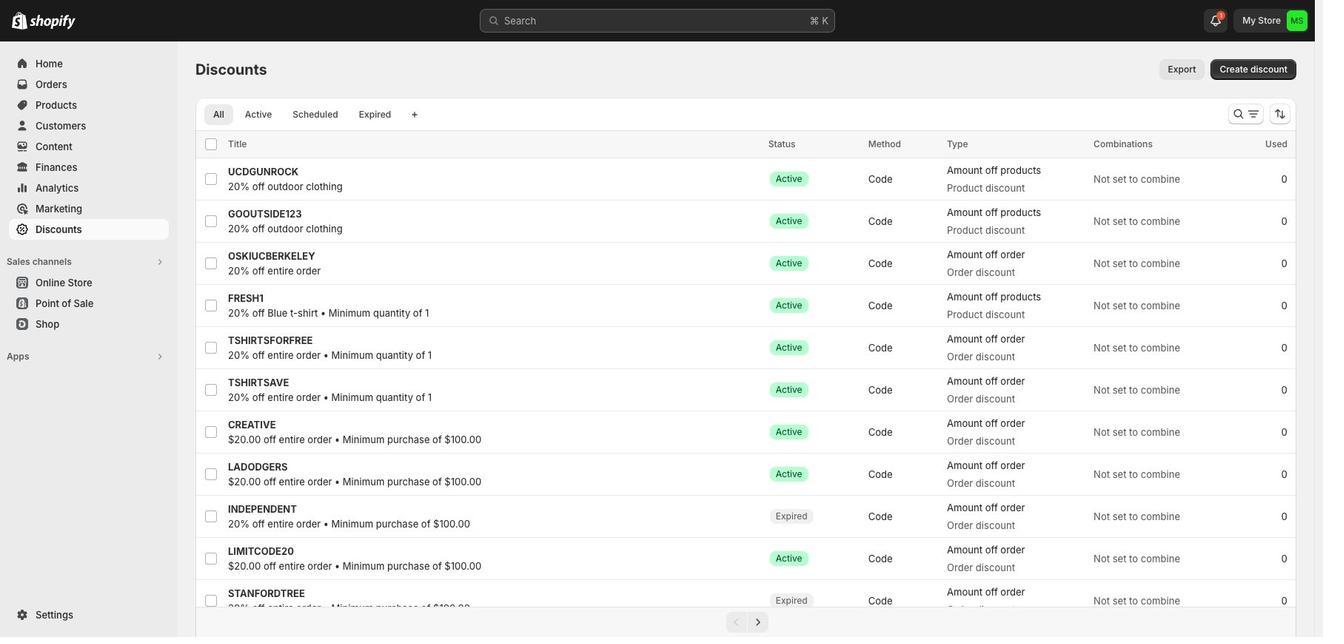 Task type: locate. For each thing, give the bounding box(es) containing it.
tab list
[[201, 104, 403, 125]]

shopify image
[[12, 12, 27, 30], [30, 15, 76, 30]]

pagination element
[[196, 607, 1297, 638]]

my store image
[[1287, 10, 1308, 31]]



Task type: describe. For each thing, give the bounding box(es) containing it.
1 horizontal spatial shopify image
[[30, 15, 76, 30]]

0 horizontal spatial shopify image
[[12, 12, 27, 30]]



Task type: vqa. For each thing, say whether or not it's contained in the screenshot.
text field
no



